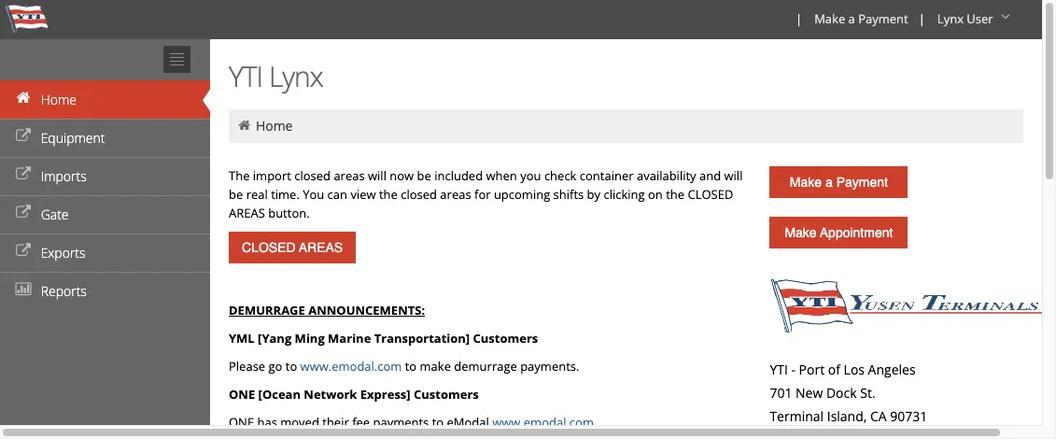 Task type: describe. For each thing, give the bounding box(es) containing it.
you
[[520, 167, 541, 184]]

ca
[[871, 407, 887, 425]]

0 vertical spatial make a payment link
[[806, 0, 915, 39]]

one [ocean network express] customers
[[229, 386, 479, 403]]

payments
[[373, 414, 429, 431]]

701
[[770, 384, 792, 402]]

1 horizontal spatial be
[[417, 167, 431, 184]]

make
[[420, 358, 451, 375]]

yti - port of los angeles 701 new dock st. terminal island, ca 90731
[[770, 361, 928, 425]]

gate
[[41, 205, 69, 223]]

0 vertical spatial customers
[[473, 330, 538, 347]]

2 the from the left
[[666, 186, 685, 203]]

1 horizontal spatial home link
[[256, 117, 293, 135]]

make appointment
[[785, 225, 893, 240]]

0 horizontal spatial to
[[286, 358, 297, 375]]

real
[[246, 186, 268, 203]]

network
[[304, 386, 357, 403]]

yml [yang ming marine transportation] customers
[[229, 330, 538, 347]]

external link image for gate
[[14, 206, 33, 220]]

marine
[[328, 330, 371, 347]]

the
[[229, 167, 250, 184]]

1 horizontal spatial lynx
[[938, 10, 964, 27]]

0 horizontal spatial a
[[826, 175, 833, 190]]

external link image for imports
[[14, 168, 33, 181]]

user
[[967, 10, 993, 27]]

[ocean
[[258, 386, 301, 403]]

port
[[799, 361, 825, 378]]

0 vertical spatial payment
[[859, 10, 909, 27]]

1 horizontal spatial areas
[[440, 186, 471, 203]]

1 horizontal spatial home
[[256, 117, 293, 135]]

90731
[[890, 407, 928, 425]]

terminal
[[770, 407, 824, 425]]

0 horizontal spatial www.emodal.com
[[300, 358, 402, 375]]

for
[[475, 186, 491, 203]]

gate link
[[0, 195, 210, 234]]

external link image
[[14, 245, 33, 258]]

fee
[[352, 414, 370, 431]]

angle down image
[[997, 10, 1015, 23]]

0 horizontal spatial lynx
[[269, 57, 323, 95]]

payments.
[[520, 358, 580, 375]]

please
[[229, 358, 265, 375]]

imports link
[[0, 157, 210, 195]]

exports
[[41, 244, 86, 262]]

has
[[257, 414, 277, 431]]

announcements:
[[308, 302, 425, 319]]

yti for yti - port of los angeles 701 new dock st. terminal island, ca 90731
[[770, 361, 788, 378]]

0 horizontal spatial be
[[229, 186, 243, 203]]

ming
[[295, 330, 325, 347]]

1 horizontal spatial home image
[[236, 119, 253, 132]]

button.
[[268, 205, 310, 221]]

reports link
[[0, 272, 210, 310]]

one for one has moved their fee payments to emodal www.emodal.com
[[229, 414, 254, 431]]

availability
[[637, 167, 696, 184]]

new
[[796, 384, 823, 402]]

reports
[[41, 282, 87, 300]]

areas
[[229, 205, 265, 221]]

2 horizontal spatial to
[[432, 414, 444, 431]]

1 vertical spatial customers
[[414, 386, 479, 403]]

import
[[253, 167, 291, 184]]

yti lynx
[[229, 57, 323, 95]]

please go to www.emodal.com to make demurrage payments.
[[229, 358, 580, 375]]

1 will from the left
[[368, 167, 387, 184]]

one has moved their fee payments to emodal www.emodal.com
[[229, 414, 594, 431]]

1 vertical spatial payment
[[837, 175, 888, 190]]



Task type: locate. For each thing, give the bounding box(es) containing it.
0 vertical spatial a
[[849, 10, 855, 27]]

of
[[828, 361, 841, 378]]

moved
[[280, 414, 319, 431]]

time.
[[271, 186, 300, 203]]

www.emodal.com down 'payments.'
[[492, 414, 594, 431]]

1 vertical spatial a
[[826, 175, 833, 190]]

-
[[792, 361, 796, 378]]

to right the go
[[286, 358, 297, 375]]

upcoming
[[494, 186, 550, 203]]

www.emodal.com link for one has moved their fee payments to emodal www.emodal.com
[[492, 414, 594, 431]]

www.emodal.com
[[300, 358, 402, 375], [492, 414, 594, 431]]

one for one [ocean network express] customers
[[229, 386, 255, 403]]

container
[[580, 167, 634, 184]]

0 horizontal spatial |
[[796, 10, 803, 27]]

lynx user link
[[929, 0, 1022, 39]]

payment left lynx user on the top right of page
[[859, 10, 909, 27]]

emodal
[[447, 414, 489, 431]]

appointment
[[820, 225, 893, 240]]

payment
[[859, 10, 909, 27], [837, 175, 888, 190]]

2 will from the left
[[724, 167, 743, 184]]

included
[[435, 167, 483, 184]]

areas down included
[[440, 186, 471, 203]]

0 vertical spatial home image
[[14, 92, 33, 105]]

make appointment link
[[770, 217, 908, 248]]

2 vertical spatial external link image
[[14, 206, 33, 220]]

external link image inside gate link
[[14, 206, 33, 220]]

www.emodal.com link down marine
[[300, 358, 402, 375]]

www.emodal.com down marine
[[300, 358, 402, 375]]

by
[[587, 186, 601, 203]]

1 horizontal spatial to
[[405, 358, 417, 375]]

0 horizontal spatial home link
[[0, 80, 210, 119]]

1 vertical spatial be
[[229, 186, 243, 203]]

island,
[[827, 407, 867, 425]]

2 one from the top
[[229, 414, 254, 431]]

2 vertical spatial make
[[785, 225, 817, 240]]

on
[[648, 186, 663, 203]]

home
[[41, 91, 77, 108], [256, 117, 293, 135]]

exports link
[[0, 234, 210, 272]]

1 horizontal spatial the
[[666, 186, 685, 203]]

closed up you
[[294, 167, 331, 184]]

yti inside yti - port of los angeles 701 new dock st. terminal island, ca 90731
[[770, 361, 788, 378]]

1 vertical spatial home image
[[236, 119, 253, 132]]

their
[[322, 414, 349, 431]]

yti
[[229, 57, 263, 95], [770, 361, 788, 378]]

1 one from the top
[[229, 386, 255, 403]]

1 external link image from the top
[[14, 130, 33, 143]]

areas up 'can' at the top of page
[[334, 167, 365, 184]]

3 external link image from the top
[[14, 206, 33, 220]]

los
[[844, 361, 865, 378]]

1 vertical spatial yti
[[770, 361, 788, 378]]

|
[[796, 10, 803, 27], [919, 10, 926, 27]]

customers up 'demurrage'
[[473, 330, 538, 347]]

external link image left imports at the left top
[[14, 168, 33, 181]]

1 vertical spatial www.emodal.com link
[[492, 414, 594, 431]]

closed down now on the top left of page
[[401, 186, 437, 203]]

1 vertical spatial make a payment link
[[770, 166, 908, 198]]

home image up equipment link
[[14, 92, 33, 105]]

equipment
[[41, 129, 105, 147]]

you
[[303, 186, 324, 203]]

0 vertical spatial www.emodal.com link
[[300, 358, 402, 375]]

0 vertical spatial one
[[229, 386, 255, 403]]

0 horizontal spatial www.emodal.com link
[[300, 358, 402, 375]]

1 vertical spatial areas
[[440, 186, 471, 203]]

1 vertical spatial external link image
[[14, 168, 33, 181]]

None submit
[[229, 232, 356, 263]]

0 horizontal spatial yti
[[229, 57, 263, 95]]

the down now on the top left of page
[[379, 186, 398, 203]]

be down the
[[229, 186, 243, 203]]

one
[[229, 386, 255, 403], [229, 414, 254, 431]]

0 horizontal spatial will
[[368, 167, 387, 184]]

0 vertical spatial home
[[41, 91, 77, 108]]

make
[[815, 10, 846, 27], [790, 175, 822, 190], [785, 225, 817, 240]]

home up equipment
[[41, 91, 77, 108]]

1 horizontal spatial www.emodal.com link
[[492, 414, 594, 431]]

1 horizontal spatial www.emodal.com
[[492, 414, 594, 431]]

yml
[[229, 330, 255, 347]]

areas
[[334, 167, 365, 184], [440, 186, 471, 203]]

0 vertical spatial www.emodal.com
[[300, 358, 402, 375]]

0 vertical spatial external link image
[[14, 130, 33, 143]]

1 horizontal spatial yti
[[770, 361, 788, 378]]

1 | from the left
[[796, 10, 803, 27]]

0 horizontal spatial the
[[379, 186, 398, 203]]

be right now on the top left of page
[[417, 167, 431, 184]]

0 vertical spatial make
[[815, 10, 846, 27]]

the
[[379, 186, 398, 203], [666, 186, 685, 203]]

1 vertical spatial make
[[790, 175, 822, 190]]

home link
[[0, 80, 210, 119], [256, 117, 293, 135]]

payment up appointment
[[837, 175, 888, 190]]

home image inside 'link'
[[14, 92, 33, 105]]

0 horizontal spatial areas
[[334, 167, 365, 184]]

closed
[[688, 186, 734, 203]]

2 | from the left
[[919, 10, 926, 27]]

shifts
[[554, 186, 584, 203]]

will up "view" at the top left of page
[[368, 167, 387, 184]]

1 the from the left
[[379, 186, 398, 203]]

0 vertical spatial yti
[[229, 57, 263, 95]]

make a payment
[[815, 10, 909, 27], [790, 175, 888, 190]]

demurrage
[[454, 358, 517, 375]]

2 external link image from the top
[[14, 168, 33, 181]]

one down please
[[229, 386, 255, 403]]

view
[[351, 186, 376, 203]]

the right on
[[666, 186, 685, 203]]

customers down make at the left of page
[[414, 386, 479, 403]]

home link down yti lynx
[[256, 117, 293, 135]]

be
[[417, 167, 431, 184], [229, 186, 243, 203]]

1 vertical spatial make a payment
[[790, 175, 888, 190]]

demurrage announcements:
[[229, 302, 425, 319]]

1 horizontal spatial will
[[724, 167, 743, 184]]

a
[[849, 10, 855, 27], [826, 175, 833, 190]]

1 horizontal spatial a
[[849, 10, 855, 27]]

home image
[[14, 92, 33, 105], [236, 119, 253, 132]]

[yang
[[258, 330, 292, 347]]

st.
[[860, 384, 876, 402]]

go
[[269, 358, 282, 375]]

external link image inside imports 'link'
[[14, 168, 33, 181]]

external link image left gate
[[14, 206, 33, 220]]

1 vertical spatial one
[[229, 414, 254, 431]]

1 vertical spatial closed
[[401, 186, 437, 203]]

home image up the
[[236, 119, 253, 132]]

external link image for equipment
[[14, 130, 33, 143]]

1 vertical spatial home
[[256, 117, 293, 135]]

to left the emodal
[[432, 414, 444, 431]]

external link image
[[14, 130, 33, 143], [14, 168, 33, 181], [14, 206, 33, 220]]

the import closed areas will now be included when you check container availability and will be real time.  you can view the closed areas for upcoming shifts by clicking on the closed areas button.
[[229, 167, 743, 221]]

demurrage
[[229, 302, 305, 319]]

customers
[[473, 330, 538, 347], [414, 386, 479, 403]]

1 vertical spatial www.emodal.com
[[492, 414, 594, 431]]

to
[[286, 358, 297, 375], [405, 358, 417, 375], [432, 414, 444, 431]]

0 vertical spatial be
[[417, 167, 431, 184]]

external link image inside equipment link
[[14, 130, 33, 143]]

and
[[700, 167, 721, 184]]

equipment link
[[0, 119, 210, 157]]

to left make at the left of page
[[405, 358, 417, 375]]

transportation]
[[374, 330, 470, 347]]

will right the and
[[724, 167, 743, 184]]

0 vertical spatial lynx
[[938, 10, 964, 27]]

yti for yti lynx
[[229, 57, 263, 95]]

www.emodal.com link down 'payments.'
[[492, 414, 594, 431]]

1 horizontal spatial closed
[[401, 186, 437, 203]]

clicking
[[604, 186, 645, 203]]

home down yti lynx
[[256, 117, 293, 135]]

bar chart image
[[14, 283, 33, 296]]

0 vertical spatial areas
[[334, 167, 365, 184]]

when
[[486, 167, 517, 184]]

0 horizontal spatial home
[[41, 91, 77, 108]]

lynx user
[[938, 10, 993, 27]]

dock
[[827, 384, 857, 402]]

imports
[[41, 167, 87, 185]]

1 horizontal spatial |
[[919, 10, 926, 27]]

closed
[[294, 167, 331, 184], [401, 186, 437, 203]]

0 horizontal spatial closed
[[294, 167, 331, 184]]

0 horizontal spatial home image
[[14, 92, 33, 105]]

home link up equipment
[[0, 80, 210, 119]]

can
[[327, 186, 348, 203]]

www.emodal.com link for to make demurrage payments.
[[300, 358, 402, 375]]

express]
[[360, 386, 411, 403]]

lynx
[[938, 10, 964, 27], [269, 57, 323, 95]]

angeles
[[868, 361, 916, 378]]

make a payment link
[[806, 0, 915, 39], [770, 166, 908, 198]]

www.emodal.com link
[[300, 358, 402, 375], [492, 414, 594, 431]]

1 vertical spatial lynx
[[269, 57, 323, 95]]

external link image left equipment
[[14, 130, 33, 143]]

0 vertical spatial make a payment
[[815, 10, 909, 27]]

one left 'has'
[[229, 414, 254, 431]]

now
[[390, 167, 414, 184]]

will
[[368, 167, 387, 184], [724, 167, 743, 184]]

0 vertical spatial closed
[[294, 167, 331, 184]]

check
[[544, 167, 577, 184]]



Task type: vqa. For each thing, say whether or not it's contained in the screenshot.
live
no



